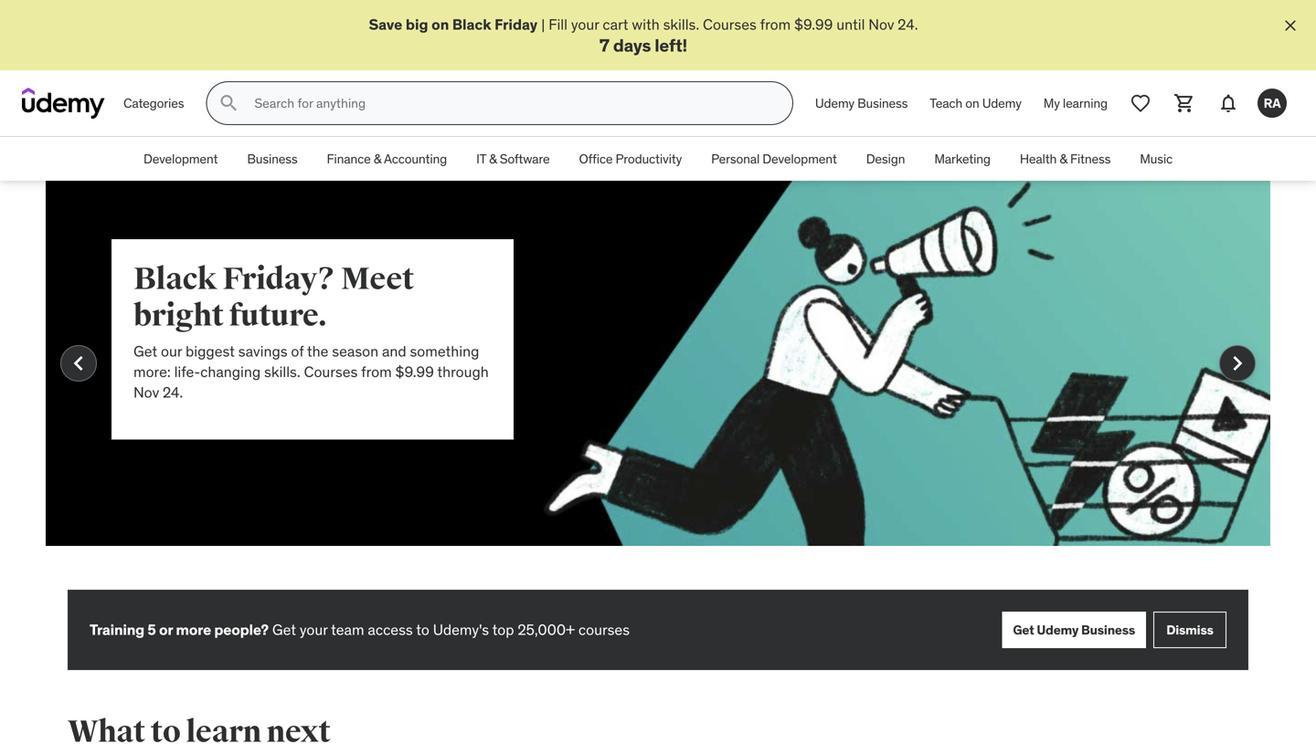 Task type: describe. For each thing, give the bounding box(es) containing it.
and
[[382, 342, 406, 361]]

24. inside black friday? meet bright future. get our biggest savings of the season and something more: life-changing skills. courses from $9.99 through nov 24.
[[163, 383, 183, 402]]

marketing
[[934, 151, 991, 167]]

personal development link
[[697, 137, 852, 181]]

1 horizontal spatial udemy
[[982, 95, 1022, 111]]

udemy business link
[[804, 82, 919, 125]]

teach
[[930, 95, 962, 111]]

categories
[[123, 95, 184, 111]]

finance
[[327, 151, 371, 167]]

access
[[368, 621, 413, 640]]

business inside udemy business link
[[857, 95, 908, 111]]

courses inside black friday? meet bright future. get our biggest savings of the season and something more: life-changing skills. courses from $9.99 through nov 24.
[[304, 363, 358, 382]]

left!
[[655, 34, 687, 56]]

our
[[161, 342, 182, 361]]

categories button
[[112, 82, 195, 125]]

or
[[159, 621, 173, 640]]

Search for anything text field
[[251, 88, 770, 119]]

productivity
[[616, 151, 682, 167]]

until
[[836, 15, 865, 34]]

development inside personal development link
[[763, 151, 837, 167]]

friday
[[495, 15, 538, 34]]

with
[[632, 15, 660, 34]]

my
[[1044, 95, 1060, 111]]

black inside save big on black friday | fill your cart with skills. courses from $9.99 until nov 24. 7 days left!
[[452, 15, 491, 34]]

health & fitness
[[1020, 151, 1111, 167]]

finance & accounting link
[[312, 137, 462, 181]]

get udemy business link
[[1002, 613, 1146, 649]]

development link
[[129, 137, 232, 181]]

shopping cart with 0 items image
[[1174, 92, 1195, 114]]

dismiss
[[1166, 622, 1214, 639]]

changing
[[200, 363, 261, 382]]

it & software
[[476, 151, 550, 167]]

business inside business link
[[247, 151, 298, 167]]

carousel element
[[46, 181, 1270, 591]]

music
[[1140, 151, 1173, 167]]

udemy image
[[22, 88, 105, 119]]

finance & accounting
[[327, 151, 447, 167]]

to
[[416, 621, 429, 640]]

2 horizontal spatial udemy
[[1037, 622, 1079, 639]]

nov inside save big on black friday | fill your cart with skills. courses from $9.99 until nov 24. 7 days left!
[[869, 15, 894, 34]]

fitness
[[1070, 151, 1111, 167]]

courses inside save big on black friday | fill your cart with skills. courses from $9.99 until nov 24. 7 days left!
[[703, 15, 757, 34]]

software
[[500, 151, 550, 167]]

of
[[291, 342, 304, 361]]

ra
[[1264, 95, 1281, 111]]

meet
[[341, 261, 414, 299]]

office
[[579, 151, 613, 167]]

business inside get udemy business link
[[1081, 622, 1135, 639]]

1 vertical spatial on
[[965, 95, 979, 111]]

through
[[437, 363, 489, 382]]

personal development
[[711, 151, 837, 167]]

training 5 or more people? get your team access to udemy's top 25,000+ courses
[[90, 621, 630, 640]]

previous image
[[64, 349, 93, 379]]

black friday? meet bright future. get our biggest savings of the season and something more: life-changing skills. courses from $9.99 through nov 24.
[[133, 261, 489, 402]]

notifications image
[[1217, 92, 1239, 114]]

on inside save big on black friday | fill your cart with skills. courses from $9.99 until nov 24. 7 days left!
[[432, 15, 449, 34]]

season
[[332, 342, 378, 361]]

marketing link
[[920, 137, 1005, 181]]

teach on udemy
[[930, 95, 1022, 111]]

close image
[[1281, 16, 1300, 35]]

get for black friday? meet bright future.
[[133, 342, 157, 361]]

& for accounting
[[374, 151, 381, 167]]

courses
[[578, 621, 630, 640]]

personal
[[711, 151, 760, 167]]

big
[[406, 15, 428, 34]]

business link
[[232, 137, 312, 181]]

$9.99 inside save big on black friday | fill your cart with skills. courses from $9.99 until nov 24. 7 days left!
[[794, 15, 833, 34]]

health
[[1020, 151, 1057, 167]]

life-
[[174, 363, 200, 382]]

something
[[410, 342, 479, 361]]

music link
[[1125, 137, 1187, 181]]

skills. inside save big on black friday | fill your cart with skills. courses from $9.99 until nov 24. 7 days left!
[[663, 15, 699, 34]]

more
[[176, 621, 211, 640]]



Task type: locate. For each thing, give the bounding box(es) containing it.
black
[[452, 15, 491, 34], [133, 261, 217, 299]]

0 vertical spatial your
[[571, 15, 599, 34]]

get inside black friday? meet bright future. get our biggest savings of the season and something more: life-changing skills. courses from $9.99 through nov 24.
[[133, 342, 157, 361]]

save big on black friday | fill your cart with skills. courses from $9.99 until nov 24. 7 days left!
[[369, 15, 918, 56]]

learning
[[1063, 95, 1108, 111]]

nov right until
[[869, 15, 894, 34]]

it & software link
[[462, 137, 564, 181]]

ra link
[[1250, 82, 1294, 125]]

0 horizontal spatial 24.
[[163, 383, 183, 402]]

1 vertical spatial black
[[133, 261, 217, 299]]

your inside save big on black friday | fill your cart with skills. courses from $9.99 until nov 24. 7 days left!
[[571, 15, 599, 34]]

$9.99 down and
[[395, 363, 434, 382]]

training
[[90, 621, 144, 640]]

1 vertical spatial 24.
[[163, 383, 183, 402]]

from
[[760, 15, 791, 34], [361, 363, 392, 382]]

& right health
[[1060, 151, 1067, 167]]

skills. up left!
[[663, 15, 699, 34]]

courses right with
[[703, 15, 757, 34]]

from left until
[[760, 15, 791, 34]]

1 vertical spatial from
[[361, 363, 392, 382]]

future.
[[229, 297, 327, 335]]

0 vertical spatial business
[[857, 95, 908, 111]]

|
[[541, 15, 545, 34]]

24. right until
[[898, 15, 918, 34]]

1 horizontal spatial $9.99
[[794, 15, 833, 34]]

0 horizontal spatial skills.
[[264, 363, 300, 382]]

days
[[613, 34, 651, 56]]

teach on udemy link
[[919, 82, 1033, 125]]

0 horizontal spatial development
[[143, 151, 218, 167]]

1 horizontal spatial development
[[763, 151, 837, 167]]

5
[[148, 621, 156, 640]]

health & fitness link
[[1005, 137, 1125, 181]]

1 horizontal spatial get
[[272, 621, 296, 640]]

on
[[432, 15, 449, 34], [965, 95, 979, 111]]

0 horizontal spatial udemy
[[815, 95, 854, 111]]

1 horizontal spatial &
[[489, 151, 497, 167]]

your right fill
[[571, 15, 599, 34]]

0 horizontal spatial get
[[133, 342, 157, 361]]

courses down the
[[304, 363, 358, 382]]

0 vertical spatial $9.99
[[794, 15, 833, 34]]

business up "design"
[[857, 95, 908, 111]]

$9.99 left until
[[794, 15, 833, 34]]

top
[[492, 621, 514, 640]]

1 vertical spatial your
[[300, 621, 328, 640]]

nov down more:
[[133, 383, 159, 402]]

1 vertical spatial $9.99
[[395, 363, 434, 382]]

black up our
[[133, 261, 217, 299]]

0 vertical spatial black
[[452, 15, 491, 34]]

0 vertical spatial skills.
[[663, 15, 699, 34]]

development inside development link
[[143, 151, 218, 167]]

0 horizontal spatial &
[[374, 151, 381, 167]]

7
[[599, 34, 609, 56]]

0 horizontal spatial business
[[247, 151, 298, 167]]

udemy's
[[433, 621, 489, 640]]

2 development from the left
[[763, 151, 837, 167]]

on right teach
[[965, 95, 979, 111]]

0 horizontal spatial from
[[361, 363, 392, 382]]

development down categories dropdown button
[[143, 151, 218, 167]]

1 horizontal spatial your
[[571, 15, 599, 34]]

0 horizontal spatial $9.99
[[395, 363, 434, 382]]

1 horizontal spatial nov
[[869, 15, 894, 34]]

1 & from the left
[[374, 151, 381, 167]]

your
[[571, 15, 599, 34], [300, 621, 328, 640]]

from down and
[[361, 363, 392, 382]]

2 horizontal spatial get
[[1013, 622, 1034, 639]]

1 vertical spatial skills.
[[264, 363, 300, 382]]

business left dismiss
[[1081, 622, 1135, 639]]

business left finance
[[247, 151, 298, 167]]

development
[[143, 151, 218, 167], [763, 151, 837, 167]]

24. down life-
[[163, 383, 183, 402]]

1 vertical spatial courses
[[304, 363, 358, 382]]

accounting
[[384, 151, 447, 167]]

2 & from the left
[[489, 151, 497, 167]]

0 horizontal spatial nov
[[133, 383, 159, 402]]

& right it
[[489, 151, 497, 167]]

fill
[[549, 15, 568, 34]]

on right big
[[432, 15, 449, 34]]

skills. down of
[[264, 363, 300, 382]]

design
[[866, 151, 905, 167]]

design link
[[852, 137, 920, 181]]

cart
[[603, 15, 628, 34]]

2 vertical spatial business
[[1081, 622, 1135, 639]]

& for software
[[489, 151, 497, 167]]

office productivity
[[579, 151, 682, 167]]

friday?
[[222, 261, 335, 299]]

save
[[369, 15, 402, 34]]

nov
[[869, 15, 894, 34], [133, 383, 159, 402]]

team
[[331, 621, 364, 640]]

0 horizontal spatial courses
[[304, 363, 358, 382]]

$9.99
[[794, 15, 833, 34], [395, 363, 434, 382]]

0 horizontal spatial your
[[300, 621, 328, 640]]

3 & from the left
[[1060, 151, 1067, 167]]

skills. inside black friday? meet bright future. get our biggest savings of the season and something more: life-changing skills. courses from $9.99 through nov 24.
[[264, 363, 300, 382]]

0 vertical spatial nov
[[869, 15, 894, 34]]

it
[[476, 151, 486, 167]]

1 horizontal spatial 24.
[[898, 15, 918, 34]]

0 vertical spatial courses
[[703, 15, 757, 34]]

next image
[[1223, 349, 1252, 379]]

1 horizontal spatial from
[[760, 15, 791, 34]]

0 vertical spatial 24.
[[898, 15, 918, 34]]

1 horizontal spatial on
[[965, 95, 979, 111]]

nov inside black friday? meet bright future. get our biggest savings of the season and something more: life-changing skills. courses from $9.99 through nov 24.
[[133, 383, 159, 402]]

& right finance
[[374, 151, 381, 167]]

black inside black friday? meet bright future. get our biggest savings of the season and something more: life-changing skills. courses from $9.99 through nov 24.
[[133, 261, 217, 299]]

submit search image
[[218, 92, 240, 114]]

people?
[[214, 621, 269, 640]]

savings
[[238, 342, 288, 361]]

1 horizontal spatial business
[[857, 95, 908, 111]]

0 vertical spatial on
[[432, 15, 449, 34]]

25,000+
[[518, 621, 575, 640]]

2 horizontal spatial business
[[1081, 622, 1135, 639]]

& for fitness
[[1060, 151, 1067, 167]]

development right personal
[[763, 151, 837, 167]]

my learning
[[1044, 95, 1108, 111]]

udemy business
[[815, 95, 908, 111]]

udemy
[[815, 95, 854, 111], [982, 95, 1022, 111], [1037, 622, 1079, 639]]

1 horizontal spatial skills.
[[663, 15, 699, 34]]

&
[[374, 151, 381, 167], [489, 151, 497, 167], [1060, 151, 1067, 167]]

dismiss button
[[1153, 613, 1227, 649]]

get for training 5 or more people?
[[272, 621, 296, 640]]

courses
[[703, 15, 757, 34], [304, 363, 358, 382]]

from inside save big on black friday | fill your cart with skills. courses from $9.99 until nov 24. 7 days left!
[[760, 15, 791, 34]]

0 horizontal spatial black
[[133, 261, 217, 299]]

bright
[[133, 297, 224, 335]]

1 horizontal spatial black
[[452, 15, 491, 34]]

0 horizontal spatial on
[[432, 15, 449, 34]]

from inside black friday? meet bright future. get our biggest savings of the season and something more: life-changing skills. courses from $9.99 through nov 24.
[[361, 363, 392, 382]]

24.
[[898, 15, 918, 34], [163, 383, 183, 402]]

skills.
[[663, 15, 699, 34], [264, 363, 300, 382]]

get udemy business
[[1013, 622, 1135, 639]]

black left friday
[[452, 15, 491, 34]]

wishlist image
[[1130, 92, 1152, 114]]

your left team
[[300, 621, 328, 640]]

more:
[[133, 363, 171, 382]]

$9.99 inside black friday? meet bright future. get our biggest savings of the season and something more: life-changing skills. courses from $9.99 through nov 24.
[[395, 363, 434, 382]]

my learning link
[[1033, 82, 1119, 125]]

1 vertical spatial nov
[[133, 383, 159, 402]]

1 development from the left
[[143, 151, 218, 167]]

the
[[307, 342, 329, 361]]

biggest
[[186, 342, 235, 361]]

1 vertical spatial business
[[247, 151, 298, 167]]

24. inside save big on black friday | fill your cart with skills. courses from $9.99 until nov 24. 7 days left!
[[898, 15, 918, 34]]

2 horizontal spatial &
[[1060, 151, 1067, 167]]

office productivity link
[[564, 137, 697, 181]]

business
[[857, 95, 908, 111], [247, 151, 298, 167], [1081, 622, 1135, 639]]

1 horizontal spatial courses
[[703, 15, 757, 34]]

0 vertical spatial from
[[760, 15, 791, 34]]

get
[[133, 342, 157, 361], [272, 621, 296, 640], [1013, 622, 1034, 639]]



Task type: vqa. For each thing, say whether or not it's contained in the screenshot.
Students
no



